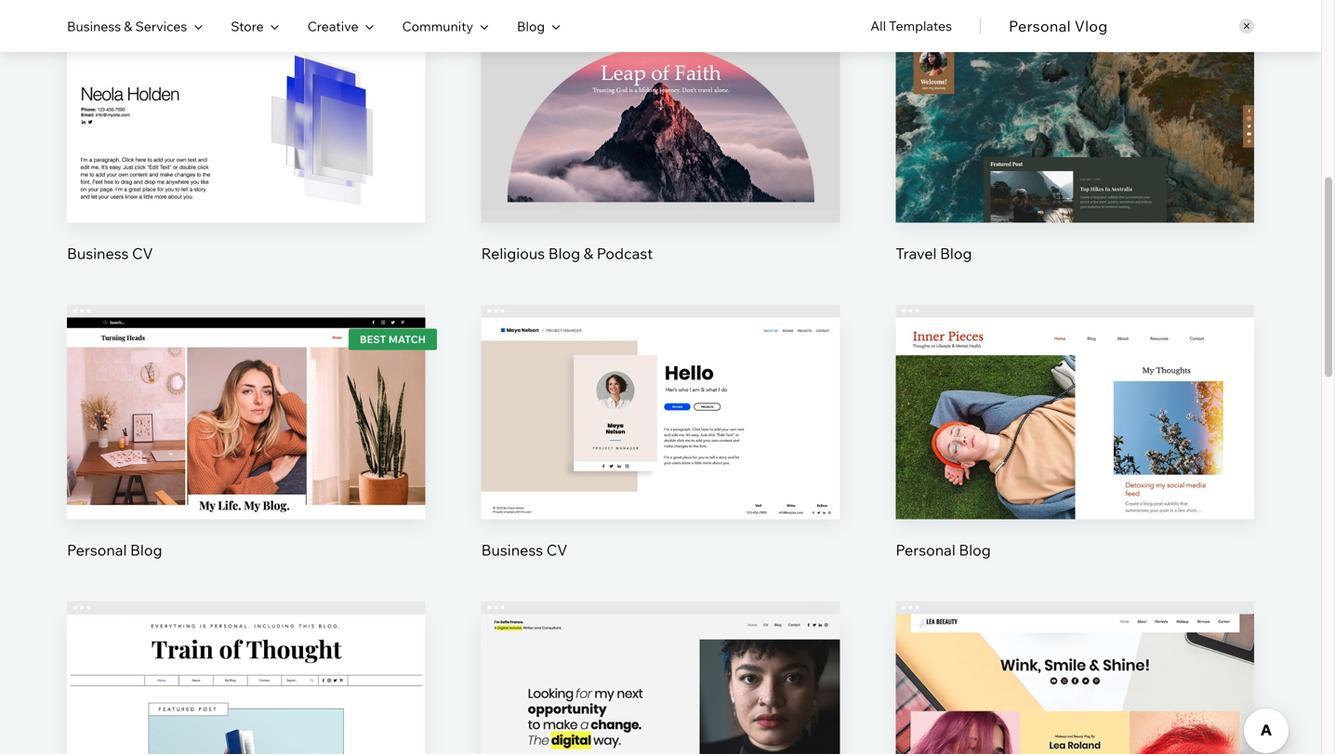 Task type: describe. For each thing, give the bounding box(es) containing it.
website templates - business cv image for business cv group containing edit
[[481, 317, 840, 519]]

1 horizontal spatial cv
[[547, 541, 568, 559]]

blog for religious blog & podcast group
[[548, 244, 580, 263]]

view button for edit button related to 2nd personal blog group from the right
[[202, 431, 290, 476]]

edit button for first personal blog group from right
[[1031, 368, 1119, 413]]

edit for edit button in business cv group
[[647, 381, 675, 400]]

website templates - personal blog image for edit button associated with first personal blog group from right
[[896, 317, 1254, 519]]

store
[[231, 18, 264, 34]]

Search search field
[[1009, 0, 1254, 52]]

religious blog & podcast
[[481, 244, 653, 263]]

& inside the categories by subject element
[[124, 18, 132, 34]]

2 personal blog group from the left
[[896, 304, 1254, 560]]

edit for edit button related to 2nd personal blog group from the right
[[232, 381, 260, 400]]

categories by subject element
[[67, 1, 561, 51]]

personal for 2nd personal blog group from the right
[[67, 541, 127, 559]]

view for travel blog group at the top right
[[1058, 148, 1092, 166]]

categories. use the left and right arrow keys to navigate the menu element
[[0, 0, 1321, 52]]

edit button for religious blog & podcast group
[[617, 72, 705, 116]]

view for first personal blog group from right
[[1058, 444, 1092, 463]]

personal blog for first personal blog group from right
[[896, 541, 991, 559]]

religious
[[481, 244, 545, 263]]

1 personal blog group from the left
[[67, 304, 426, 560]]

view button for edit button within religious blog & podcast group
[[617, 135, 705, 179]]

religious blog & podcast group
[[481, 8, 840, 264]]

website templates - business cv image for business cv group containing business cv
[[67, 21, 426, 223]]

& inside group
[[584, 244, 593, 263]]

view button for edit button in the travel blog group
[[1031, 135, 1119, 179]]

1 horizontal spatial business cv
[[481, 541, 568, 559]]

travel blog
[[896, 244, 972, 263]]

edit for edit button within religious blog & podcast group
[[647, 85, 675, 103]]

website templates - creative cv image
[[481, 614, 840, 754]]

creative
[[308, 18, 359, 34]]



Task type: vqa. For each thing, say whether or not it's contained in the screenshot.
website templates - Business CV image to the right
yes



Task type: locate. For each thing, give the bounding box(es) containing it.
edit button inside religious blog & podcast group
[[617, 72, 705, 116]]

0 horizontal spatial website templates - business cv image
[[67, 21, 426, 223]]

edit button for 2nd personal blog group from the right
[[202, 368, 290, 413]]

business cv
[[67, 244, 153, 263], [481, 541, 568, 559]]

edit button for travel blog group at the top right
[[1031, 72, 1119, 116]]

all
[[871, 18, 886, 34]]

blog for travel blog group at the top right
[[940, 244, 972, 263]]

0 horizontal spatial personal blog group
[[67, 304, 426, 560]]

view button
[[617, 135, 705, 179], [1031, 135, 1119, 179], [202, 431, 290, 476], [617, 431, 705, 476], [1031, 431, 1119, 476]]

edit
[[647, 85, 675, 103], [1061, 85, 1089, 103], [232, 381, 260, 400], [647, 381, 675, 400], [1061, 381, 1089, 400], [232, 678, 260, 696], [1061, 678, 1089, 696]]

0 vertical spatial &
[[124, 18, 132, 34]]

blog for first personal blog group from right
[[959, 541, 991, 559]]

0 horizontal spatial personal blog
[[67, 541, 162, 559]]

view button for edit button associated with first personal blog group from right
[[1031, 431, 1119, 476]]

business inside the categories by subject element
[[67, 18, 121, 34]]

0 horizontal spatial personal
[[67, 541, 127, 559]]

edit button
[[617, 72, 705, 116], [1031, 72, 1119, 116], [202, 368, 290, 413], [617, 368, 705, 413], [1031, 368, 1119, 413], [202, 665, 290, 709], [1031, 665, 1119, 709]]

personal blog group
[[67, 304, 426, 560], [896, 304, 1254, 560]]

0 vertical spatial business
[[67, 18, 121, 34]]

business cv group containing business cv
[[67, 8, 426, 264]]

view for 2nd personal blog group from the right
[[229, 444, 263, 463]]

personal
[[67, 541, 127, 559], [896, 541, 956, 559]]

1 horizontal spatial business cv group
[[481, 304, 840, 560]]

blog for 2nd personal blog group from the right
[[130, 541, 162, 559]]

blog inside the categories by subject element
[[517, 18, 545, 34]]

edit inside business cv group
[[647, 381, 675, 400]]

None search field
[[1009, 0, 1254, 52]]

podcast
[[597, 244, 653, 263]]

edit for edit button associated with first personal blog group from right
[[1061, 381, 1089, 400]]

& left 'podcast'
[[584, 244, 593, 263]]

0 vertical spatial business cv group
[[67, 8, 426, 264]]

view for religious blog & podcast group
[[643, 148, 678, 166]]

view inside religious blog & podcast group
[[643, 148, 678, 166]]

website templates - travel blog image
[[896, 21, 1254, 223]]

1 horizontal spatial personal blog group
[[896, 304, 1254, 560]]

1 personal blog from the left
[[67, 541, 162, 559]]

personal for first personal blog group from right
[[896, 541, 956, 559]]

cv
[[132, 244, 153, 263], [547, 541, 568, 559]]

edit inside travel blog group
[[1061, 85, 1089, 103]]

reset image
[[1240, 19, 1254, 33]]

edit inside religious blog & podcast group
[[647, 85, 675, 103]]

business cv group
[[67, 8, 426, 264], [481, 304, 840, 560]]

1 vertical spatial website templates - business cv image
[[481, 317, 840, 519]]

1 vertical spatial &
[[584, 244, 593, 263]]

0 horizontal spatial business cv group
[[67, 8, 426, 264]]

business for business cv group containing business cv
[[67, 244, 129, 263]]

edit button inside travel blog group
[[1031, 72, 1119, 116]]

1 vertical spatial cv
[[547, 541, 568, 559]]

& left services
[[124, 18, 132, 34]]

website templates - religious blog & podcast image
[[481, 21, 840, 223]]

2 personal from the left
[[896, 541, 956, 559]]

1 horizontal spatial website templates - business cv image
[[481, 317, 840, 519]]

services
[[135, 18, 187, 34]]

2 vertical spatial business
[[481, 541, 543, 559]]

all templates
[[871, 18, 952, 34]]

2 personal blog from the left
[[896, 541, 991, 559]]

edit for edit button in the travel blog group
[[1061, 85, 1089, 103]]

view button inside travel blog group
[[1031, 135, 1119, 179]]

business & services
[[67, 18, 187, 34]]

personal blog
[[67, 541, 162, 559], [896, 541, 991, 559]]

business cv group containing edit
[[481, 304, 840, 560]]

view button for edit button in business cv group
[[617, 431, 705, 476]]

0 vertical spatial business cv
[[67, 244, 153, 263]]

1 vertical spatial business cv group
[[481, 304, 840, 560]]

website templates - personal blog image for edit button related to 2nd personal blog group from the right
[[67, 317, 426, 519]]

edit button for business cv group containing edit
[[617, 368, 705, 413]]

business
[[67, 18, 121, 34], [67, 244, 129, 263], [481, 541, 543, 559]]

0 horizontal spatial &
[[124, 18, 132, 34]]

templates
[[889, 18, 952, 34]]

blog
[[517, 18, 545, 34], [548, 244, 580, 263], [940, 244, 972, 263], [130, 541, 162, 559], [959, 541, 991, 559]]

all templates link
[[871, 1, 952, 51]]

edit button inside business cv group
[[617, 368, 705, 413]]

website templates - business cv image
[[67, 21, 426, 223], [481, 317, 840, 519]]

website templates - personal blog image
[[67, 317, 426, 519], [896, 317, 1254, 519], [67, 614, 426, 754]]

1 vertical spatial business
[[67, 244, 129, 263]]

view
[[643, 148, 678, 166], [1058, 148, 1092, 166], [229, 444, 263, 463], [643, 444, 678, 463], [1058, 444, 1092, 463]]

0 vertical spatial cv
[[132, 244, 153, 263]]

1 horizontal spatial &
[[584, 244, 593, 263]]

0 horizontal spatial cv
[[132, 244, 153, 263]]

business for business cv group containing edit
[[481, 541, 543, 559]]

view button inside religious blog & podcast group
[[617, 135, 705, 179]]

1 horizontal spatial personal blog
[[896, 541, 991, 559]]

view button inside business cv group
[[617, 431, 705, 476]]

personal blog for 2nd personal blog group from the right
[[67, 541, 162, 559]]

website templates - beauty vlog image
[[896, 614, 1254, 754]]

0 vertical spatial website templates - business cv image
[[67, 21, 426, 223]]

travel blog group
[[896, 8, 1254, 264]]

community
[[402, 18, 473, 34]]

&
[[124, 18, 132, 34], [584, 244, 593, 263]]

1 horizontal spatial personal
[[896, 541, 956, 559]]

0 horizontal spatial business cv
[[67, 244, 153, 263]]

view inside travel blog group
[[1058, 148, 1092, 166]]

1 personal from the left
[[67, 541, 127, 559]]

1 vertical spatial business cv
[[481, 541, 568, 559]]

travel
[[896, 244, 937, 263]]



